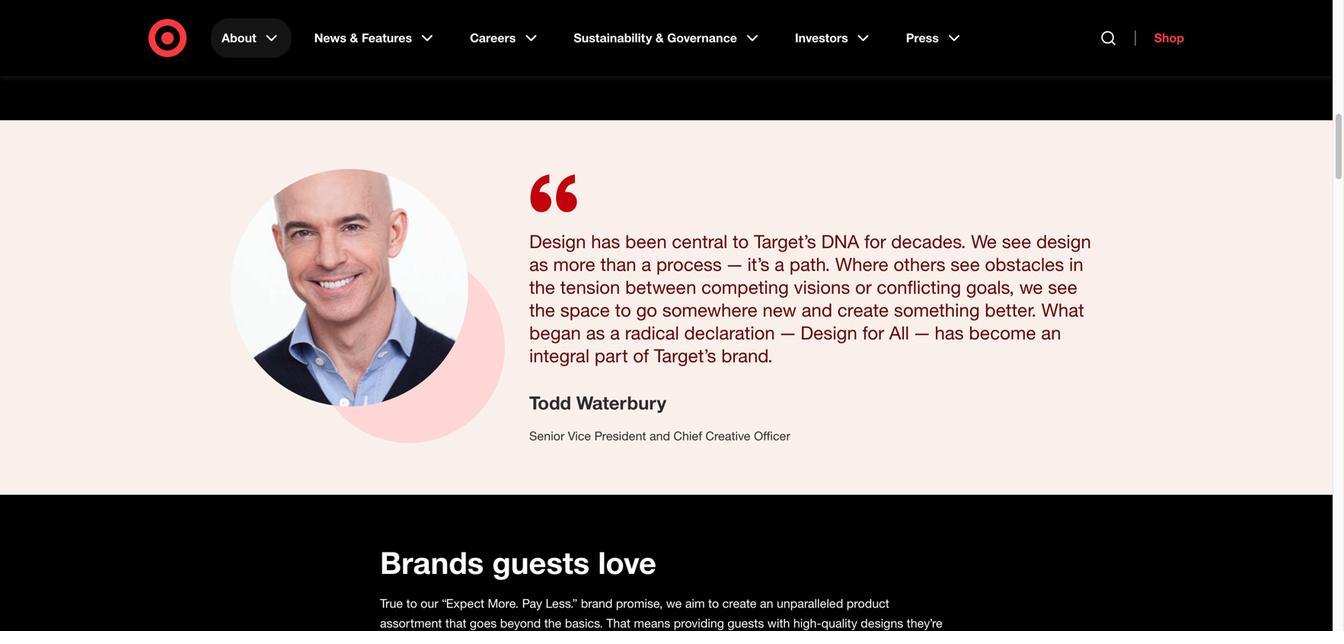 Task type: locate. For each thing, give the bounding box(es) containing it.
0 horizontal spatial our
[[421, 596, 439, 611]]

has down something
[[935, 322, 964, 344]]

investors
[[795, 30, 848, 45]]

more.
[[488, 596, 519, 611]]

1 horizontal spatial has
[[935, 322, 964, 344]]

1 vertical spatial create
[[723, 596, 757, 611]]

create down or
[[838, 299, 889, 321]]

and
[[802, 299, 833, 321], [650, 429, 670, 444]]

a down been at the left of page
[[642, 253, 652, 275]]

— down new
[[780, 322, 796, 344]]

where
[[836, 253, 889, 275]]

aim
[[686, 596, 705, 611]]

0 horizontal spatial see
[[951, 253, 980, 275]]

0 vertical spatial guests
[[492, 544, 590, 582]]

love
[[598, 544, 657, 582]]

0 horizontal spatial we
[[666, 596, 682, 611]]

team
[[467, 22, 496, 37]]

than
[[601, 253, 637, 275]]

as down space
[[586, 322, 605, 344]]

as left more
[[529, 253, 548, 275]]

1 vertical spatial we
[[666, 596, 682, 611]]

design up more
[[529, 230, 586, 252]]

declaration
[[685, 322, 775, 344]]

what
[[1042, 299, 1085, 321]]

guests up pay
[[492, 544, 590, 582]]

our up assortment
[[421, 596, 439, 611]]

pay
[[522, 596, 542, 611]]

0 vertical spatial design
[[529, 230, 586, 252]]

about
[[222, 30, 256, 45]]

todd
[[529, 392, 571, 414]]

an up with
[[760, 596, 774, 611]]

go
[[637, 299, 658, 321]]

create right aim on the right bottom of page
[[723, 596, 757, 611]]

1 vertical spatial target's
[[654, 345, 717, 367]]

1 vertical spatial an
[[760, 596, 774, 611]]

0 vertical spatial target's
[[754, 230, 817, 252]]

0 horizontal spatial as
[[529, 253, 548, 275]]

2 horizontal spatial see
[[1048, 276, 1078, 298]]

see
[[1002, 230, 1032, 252], [951, 253, 980, 275], [1048, 276, 1078, 298]]

brands
[[380, 544, 484, 582]]

an down what
[[1042, 322, 1062, 344]]

0 vertical spatial as
[[529, 253, 548, 275]]

tension
[[561, 276, 620, 298]]

0 horizontal spatial guests
[[492, 544, 590, 582]]

1 horizontal spatial see
[[1002, 230, 1032, 252]]

careers
[[470, 30, 516, 45]]

— left it's
[[727, 253, 743, 275]]

sustainability & governance link
[[563, 18, 772, 58]]

2 & from the left
[[656, 30, 664, 45]]

senior
[[529, 429, 565, 444]]

to
[[733, 230, 749, 252], [615, 299, 631, 321], [407, 596, 417, 611], [709, 596, 719, 611]]

members
[[499, 22, 554, 37]]

see up obstacles
[[1002, 230, 1032, 252]]

a
[[642, 253, 652, 275], [775, 253, 785, 275], [610, 322, 620, 344]]

the up the "began"
[[529, 299, 555, 321]]

see up what
[[1048, 276, 1078, 298]]

for up where
[[865, 230, 886, 252]]

0 vertical spatial and
[[802, 299, 833, 321]]

others
[[894, 253, 946, 275]]

beyond
[[500, 616, 541, 631]]

see down we
[[951, 253, 980, 275]]

our inside true to our "expect more. pay less." brand promise, we aim to create an unparalleled product assortment that goes beyond the basics. that means providing guests with high-quality designs they'r
[[421, 596, 439, 611]]

between
[[626, 276, 697, 298]]

0 vertical spatial see
[[1002, 230, 1032, 252]]

1 horizontal spatial design
[[801, 322, 858, 344]]

with
[[768, 616, 790, 631]]

we down obstacles
[[1020, 276, 1043, 298]]

a up part in the bottom of the page
[[610, 322, 620, 344]]

unparalleled
[[777, 596, 844, 611]]

1 horizontal spatial —
[[780, 322, 796, 344]]

shop link
[[1136, 30, 1185, 46]]

path.
[[790, 253, 831, 275]]

&
[[350, 30, 358, 45], [656, 30, 664, 45]]

0 vertical spatial the
[[529, 276, 555, 298]]

a right it's
[[775, 253, 785, 275]]

1 vertical spatial as
[[586, 322, 605, 344]]

0 horizontal spatial —
[[727, 253, 743, 275]]

been
[[626, 230, 667, 252]]

more
[[380, 22, 410, 37]]

0 horizontal spatial create
[[723, 596, 757, 611]]

1 & from the left
[[350, 30, 358, 45]]

1 horizontal spatial an
[[1042, 322, 1062, 344]]

design
[[529, 230, 586, 252], [801, 322, 858, 344]]

0 horizontal spatial target's
[[654, 345, 717, 367]]

0 vertical spatial we
[[1020, 276, 1043, 298]]

0 horizontal spatial has
[[591, 230, 620, 252]]

an
[[1042, 322, 1062, 344], [760, 596, 774, 611]]

1 horizontal spatial guests
[[728, 616, 764, 631]]

governance
[[667, 30, 737, 45]]

we
[[1020, 276, 1043, 298], [666, 596, 682, 611]]

that
[[607, 616, 631, 631]]

guests
[[492, 544, 590, 582], [728, 616, 764, 631]]

1 horizontal spatial create
[[838, 299, 889, 321]]

design down 'visions'
[[801, 322, 858, 344]]

has up than
[[591, 230, 620, 252]]

1 vertical spatial our
[[421, 596, 439, 611]]

and left 'chief'
[[650, 429, 670, 444]]

guests left with
[[728, 616, 764, 631]]

the
[[529, 276, 555, 298], [529, 299, 555, 321], [545, 616, 562, 631]]

sustainability & governance
[[574, 30, 737, 45]]

—
[[727, 253, 743, 275], [780, 322, 796, 344], [915, 322, 930, 344]]

0 horizontal spatial design
[[529, 230, 586, 252]]

goes
[[470, 616, 497, 631]]

has
[[591, 230, 620, 252], [935, 322, 964, 344]]

shop
[[1155, 30, 1185, 45]]

1 horizontal spatial and
[[802, 299, 833, 321]]

— right "all"
[[915, 322, 930, 344]]

better.
[[985, 299, 1037, 321]]

chief
[[674, 429, 702, 444]]

1 vertical spatial see
[[951, 253, 980, 275]]

& left governance
[[656, 30, 664, 45]]

2 vertical spatial see
[[1048, 276, 1078, 298]]

0 vertical spatial our
[[444, 22, 463, 37]]

for
[[865, 230, 886, 252], [863, 322, 885, 344]]

1 vertical spatial and
[[650, 429, 670, 444]]

0 vertical spatial has
[[591, 230, 620, 252]]

process
[[657, 253, 722, 275]]

2 vertical spatial the
[[545, 616, 562, 631]]

todd waterbury
[[529, 392, 667, 414]]

providing
[[674, 616, 725, 631]]

0 horizontal spatial &
[[350, 30, 358, 45]]

new
[[763, 299, 797, 321]]

0 vertical spatial an
[[1042, 322, 1062, 344]]

1 horizontal spatial we
[[1020, 276, 1043, 298]]

an inside design has been central to target's dna for decades. we see design as more than a process — it's a path. where others see obstacles in the tension between competing visions or conflicting goals, we see the space to go somewhere new and create something better. what began as a radical declaration — design for all — has become an integral part of target's brand.
[[1042, 322, 1062, 344]]

news & features
[[314, 30, 412, 45]]

1 horizontal spatial &
[[656, 30, 664, 45]]

target's up path.
[[754, 230, 817, 252]]

true to our "expect more. pay less." brand promise, we aim to create an unparalleled product assortment that goes beyond the basics. that means providing guests with high-quality designs they'r
[[380, 596, 943, 632]]

we
[[972, 230, 997, 252]]

we inside design has been central to target's dna for decades. we see design as more than a process — it's a path. where others see obstacles in the tension between competing visions or conflicting goals, we see the space to go somewhere new and create something better. what began as a radical declaration — design for all — has become an integral part of target's brand.
[[1020, 276, 1043, 298]]

0 vertical spatial create
[[838, 299, 889, 321]]

space
[[561, 299, 610, 321]]

create
[[838, 299, 889, 321], [723, 596, 757, 611]]

our
[[444, 22, 463, 37], [421, 596, 439, 611]]

waterbury
[[577, 392, 667, 414]]

we left aim on the right bottom of page
[[666, 596, 682, 611]]

the down more
[[529, 276, 555, 298]]

& right news
[[350, 30, 358, 45]]

our right from
[[444, 22, 463, 37]]

our for to
[[421, 596, 439, 611]]

1 horizontal spatial a
[[642, 253, 652, 275]]

0 horizontal spatial an
[[760, 596, 774, 611]]

and down 'visions'
[[802, 299, 833, 321]]

& for features
[[350, 30, 358, 45]]

target's down radical
[[654, 345, 717, 367]]

the down less."
[[545, 616, 562, 631]]

1 horizontal spatial our
[[444, 22, 463, 37]]

as
[[529, 253, 548, 275], [586, 322, 605, 344]]

1 vertical spatial guests
[[728, 616, 764, 631]]

an inside true to our "expect more. pay less." brand promise, we aim to create an unparalleled product assortment that goes beyond the basics. that means providing guests with high-quality designs they'r
[[760, 596, 774, 611]]

brand
[[581, 596, 613, 611]]

creative
[[706, 429, 751, 444]]

for left "all"
[[863, 322, 885, 344]]



Task type: vqa. For each thing, say whether or not it's contained in the screenshot.
California Business Privacy Notice
no



Task type: describe. For each thing, give the bounding box(es) containing it.
in
[[1070, 253, 1084, 275]]

& for governance
[[656, 30, 664, 45]]

something
[[894, 299, 980, 321]]

central
[[672, 230, 728, 252]]

0 horizontal spatial a
[[610, 322, 620, 344]]

quality
[[822, 616, 858, 631]]

1 vertical spatial the
[[529, 299, 555, 321]]

guests inside true to our "expect more. pay less." brand promise, we aim to create an unparalleled product assortment that goes beyond the basics. that means providing guests with high-quality designs they'r
[[728, 616, 764, 631]]

and inside design has been central to target's dna for decades. we see design as more than a process — it's a path. where others see obstacles in the tension between competing visions or conflicting goals, we see the space to go somewhere new and create something better. what began as a radical declaration — design for all — has become an integral part of target's brand.
[[802, 299, 833, 321]]

all
[[890, 322, 910, 344]]

1 horizontal spatial target's
[[754, 230, 817, 252]]

conflicting
[[877, 276, 962, 298]]

brand.
[[722, 345, 773, 367]]

senior vice president and chief creative officer
[[529, 429, 791, 444]]

design
[[1037, 230, 1092, 252]]

press link
[[896, 18, 974, 58]]

2 horizontal spatial a
[[775, 253, 785, 275]]

0 vertical spatial for
[[865, 230, 886, 252]]

to left "go"
[[615, 299, 631, 321]]

the inside true to our "expect more. pay less." brand promise, we aim to create an unparalleled product assortment that goes beyond the basics. that means providing guests with high-quality designs they'r
[[545, 616, 562, 631]]

we inside true to our "expect more. pay less." brand promise, we aim to create an unparalleled product assortment that goes beyond the basics. that means providing guests with high-quality designs they'r
[[666, 596, 682, 611]]

vice
[[568, 429, 591, 444]]

goals,
[[967, 276, 1015, 298]]

somewhere
[[663, 299, 758, 321]]

it's
[[748, 253, 770, 275]]

1 vertical spatial design
[[801, 322, 858, 344]]

true
[[380, 596, 403, 611]]

part
[[595, 345, 628, 367]]

our for from
[[444, 22, 463, 37]]

product
[[847, 596, 890, 611]]

of
[[633, 345, 649, 367]]

dna
[[822, 230, 860, 252]]

promise,
[[616, 596, 663, 611]]

investors link
[[785, 18, 884, 58]]

competing
[[702, 276, 789, 298]]

brands guests love
[[380, 544, 657, 582]]

that
[[446, 616, 467, 631]]

features
[[362, 30, 412, 45]]

create inside design has been central to target's dna for decades. we see design as more than a process — it's a path. where others see obstacles in the tension between competing visions or conflicting goals, we see the space to go somewhere new and create something better. what began as a radical declaration — design for all — has become an integral part of target's brand.
[[838, 299, 889, 321]]

a man smiling for the camera image
[[231, 169, 469, 407]]

officer
[[754, 429, 791, 444]]

means
[[634, 616, 671, 631]]

or
[[856, 276, 872, 298]]

more from our team members
[[380, 22, 554, 37]]

designs
[[861, 616, 904, 631]]

become
[[969, 322, 1037, 344]]

design has been central to target's dna for decades. we see design as more than a process — it's a path. where others see obstacles in the tension between competing visions or conflicting goals, we see the space to go somewhere new and create something better. what began as a radical declaration — design for all — has become an integral part of target's brand.
[[529, 230, 1092, 367]]

news
[[314, 30, 347, 45]]

began
[[529, 322, 581, 344]]

2 horizontal spatial —
[[915, 322, 930, 344]]

from
[[413, 22, 440, 37]]

basics.
[[565, 616, 603, 631]]

to up it's
[[733, 230, 749, 252]]

news & features link
[[304, 18, 447, 58]]

0 horizontal spatial and
[[650, 429, 670, 444]]

about link
[[211, 18, 292, 58]]

1 horizontal spatial as
[[586, 322, 605, 344]]

"expect
[[442, 596, 485, 611]]

careers link
[[459, 18, 551, 58]]

decades.
[[892, 230, 966, 252]]

high-
[[794, 616, 822, 631]]

to up assortment
[[407, 596, 417, 611]]

assortment
[[380, 616, 442, 631]]

radical
[[625, 322, 679, 344]]

1 vertical spatial for
[[863, 322, 885, 344]]

more from our team members link
[[380, 22, 572, 37]]

create inside true to our "expect more. pay less." brand promise, we aim to create an unparalleled product assortment that goes beyond the basics. that means providing guests with high-quality designs they'r
[[723, 596, 757, 611]]

more
[[554, 253, 596, 275]]

sustainability
[[574, 30, 652, 45]]

to right aim on the right bottom of page
[[709, 596, 719, 611]]

integral
[[529, 345, 590, 367]]

press
[[906, 30, 939, 45]]

less."
[[546, 596, 578, 611]]

president
[[595, 429, 646, 444]]

1 vertical spatial has
[[935, 322, 964, 344]]

visions
[[794, 276, 850, 298]]

obstacles
[[985, 253, 1065, 275]]



